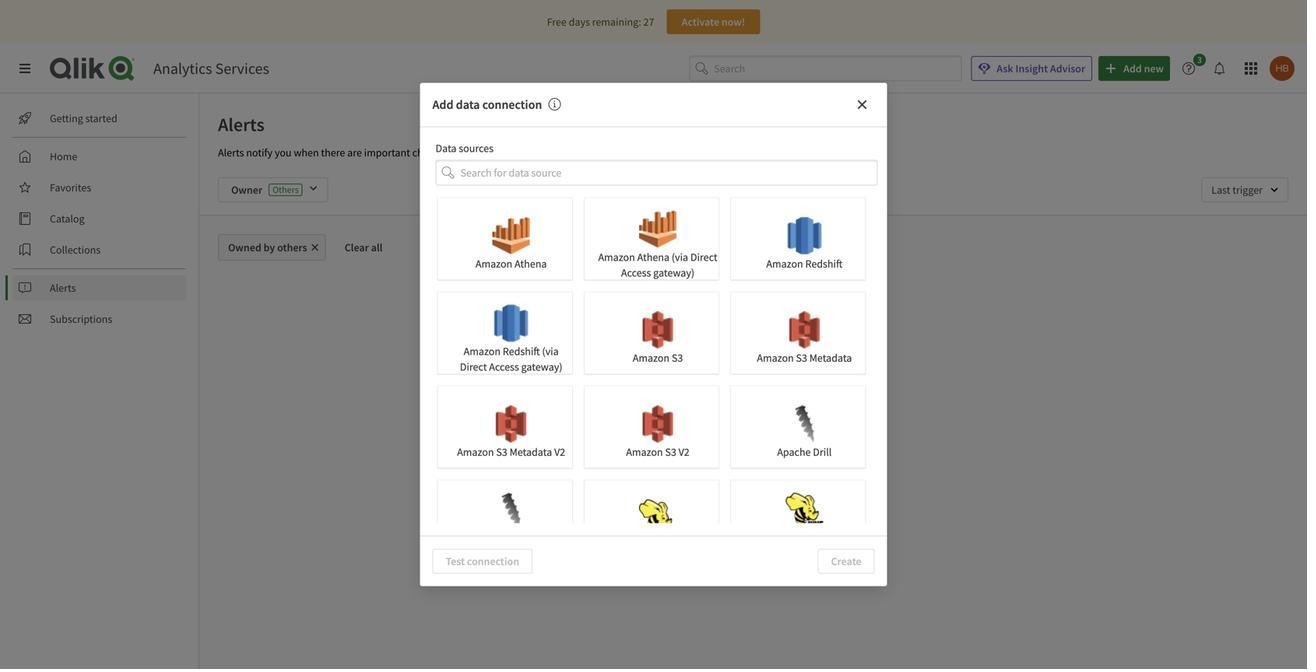 Task type: locate. For each thing, give the bounding box(es) containing it.
metadata inside amazon s3 metadata button
[[810, 351, 852, 365]]

amazon athena (via direct access gateway)
[[599, 250, 718, 280]]

0 horizontal spatial athena
[[515, 257, 547, 271]]

1 horizontal spatial gateway)
[[654, 266, 695, 280]]

amazon inside the amazon redshift (via direct access gateway)
[[464, 345, 501, 359]]

amazon for amazon athena
[[476, 257, 513, 271]]

1 horizontal spatial metadata
[[810, 351, 852, 365]]

apache drill button
[[732, 387, 867, 468]]

your inside no results found try adjusting your search or filters to find what you are looking for.
[[719, 427, 740, 441]]

s3 inside button
[[672, 351, 683, 365]]

1 horizontal spatial your
[[719, 427, 740, 441]]

amazon s3 image
[[639, 311, 677, 349]]

you down no
[[719, 442, 736, 456]]

amazon s3
[[633, 351, 683, 365]]

0 horizontal spatial you
[[275, 146, 292, 160]]

found
[[775, 406, 807, 421]]

v2
[[555, 445, 566, 459], [679, 445, 690, 459]]

gateway) inside the amazon athena (via direct access gateway)
[[654, 266, 695, 280]]

amazon inside amazon redshift button
[[767, 257, 804, 271]]

you left when at top left
[[275, 146, 292, 160]]

1 horizontal spatial (via
[[672, 250, 689, 264]]

gateway)
[[654, 266, 695, 280], [522, 360, 563, 374]]

getting started link
[[12, 106, 187, 131]]

services
[[215, 59, 269, 78]]

in
[[452, 146, 461, 160]]

1 vertical spatial you
[[719, 442, 736, 456]]

amazon athena (via direct access gateway) image
[[639, 211, 677, 248]]

ask
[[997, 62, 1014, 76]]

1 vertical spatial (via
[[542, 345, 559, 359]]

others
[[277, 241, 307, 255]]

are inside no results found try adjusting your search or filters to find what you are looking for.
[[738, 442, 753, 456]]

0 vertical spatial metadata
[[810, 351, 852, 365]]

filters region
[[199, 165, 1308, 215]]

alerts
[[218, 113, 265, 136], [218, 146, 244, 160], [50, 281, 76, 295]]

s3 down try
[[665, 445, 677, 459]]

changes
[[413, 146, 450, 160]]

started
[[85, 111, 117, 125]]

0 vertical spatial your
[[463, 146, 484, 160]]

data.
[[486, 146, 509, 160]]

free days remaining: 27
[[547, 15, 655, 29]]

27
[[644, 15, 655, 29]]

to
[[814, 427, 823, 441]]

0 vertical spatial are
[[348, 146, 362, 160]]

0 horizontal spatial access
[[489, 360, 519, 374]]

amazon inside amazon s3 button
[[633, 351, 670, 365]]

1 horizontal spatial athena
[[638, 250, 670, 264]]

are
[[348, 146, 362, 160], [738, 442, 753, 456]]

0 vertical spatial gateway)
[[654, 266, 695, 280]]

access inside the amazon redshift (via direct access gateway)
[[489, 360, 519, 374]]

your down no
[[719, 427, 740, 441]]

catalog
[[50, 212, 85, 226]]

1 v2 from the left
[[555, 445, 566, 459]]

amazon redshift
[[767, 257, 843, 271]]

redshift for amazon redshift
[[806, 257, 843, 271]]

clear
[[345, 241, 369, 255]]

Search text field
[[714, 56, 962, 81]]

1 horizontal spatial v2
[[679, 445, 690, 459]]

gateway) inside the amazon redshift (via direct access gateway)
[[522, 360, 563, 374]]

subscriptions link
[[12, 307, 187, 332]]

apache drill (via direct access gateway) image
[[493, 493, 530, 531]]

no results found try adjusting your search or filters to find what you are looking for.
[[658, 406, 868, 456]]

for.
[[792, 442, 806, 456]]

1 vertical spatial your
[[719, 427, 740, 441]]

you
[[275, 146, 292, 160], [719, 442, 736, 456]]

0 vertical spatial you
[[275, 146, 292, 160]]

0 horizontal spatial v2
[[555, 445, 566, 459]]

redshift inside button
[[806, 257, 843, 271]]

are down search in the bottom of the page
[[738, 442, 753, 456]]

metadata down amazon s3 metadata v2 "icon" at the left
[[510, 445, 552, 459]]

gateway) for athena
[[654, 266, 695, 280]]

home link
[[12, 144, 187, 169]]

1 horizontal spatial redshift
[[806, 257, 843, 271]]

0 vertical spatial (via
[[672, 250, 689, 264]]

metadata inside amazon s3 metadata v2 button
[[510, 445, 552, 459]]

are right there
[[348, 146, 362, 160]]

important
[[364, 146, 410, 160]]

0 horizontal spatial (via
[[542, 345, 559, 359]]

0 horizontal spatial metadata
[[510, 445, 552, 459]]

amazon inside amazon s3 metadata v2 button
[[457, 445, 494, 459]]

owned
[[228, 241, 262, 255]]

(via inside the amazon redshift (via direct access gateway)
[[542, 345, 559, 359]]

amazon redshift (via direct access gateway)
[[460, 345, 563, 374]]

s3 down 'amazon s3 metadata' image
[[796, 351, 808, 365]]

ask insight advisor button
[[972, 56, 1093, 81]]

navigation pane element
[[0, 100, 199, 338]]

0 horizontal spatial direct
[[460, 360, 487, 374]]

access for redshift
[[489, 360, 519, 374]]

apache hive image
[[639, 500, 677, 537]]

metadata
[[810, 351, 852, 365], [510, 445, 552, 459]]

notify
[[246, 146, 273, 160]]

gateway) down amazon redshift (via direct access gateway) icon
[[522, 360, 563, 374]]

0 vertical spatial direct
[[691, 250, 718, 264]]

0 horizontal spatial your
[[463, 146, 484, 160]]

access down amazon redshift (via direct access gateway) icon
[[489, 360, 519, 374]]

s3 down amazon s3 metadata v2 "icon" at the left
[[496, 445, 508, 459]]

remaining:
[[592, 15, 642, 29]]

direct inside the amazon athena (via direct access gateway)
[[691, 250, 718, 264]]

alerts left notify
[[218, 146, 244, 160]]

activate now! link
[[667, 9, 761, 34]]

amazon
[[599, 250, 635, 264], [476, 257, 513, 271], [767, 257, 804, 271], [464, 345, 501, 359], [633, 351, 670, 365], [757, 351, 794, 365], [457, 445, 494, 459], [626, 445, 663, 459]]

1 vertical spatial redshift
[[503, 345, 540, 359]]

owned by others
[[228, 241, 307, 255]]

redshift down amazon redshift icon at right
[[806, 257, 843, 271]]

amazon s3 v2 image
[[639, 406, 677, 443]]

0 horizontal spatial are
[[348, 146, 362, 160]]

direct
[[691, 250, 718, 264], [460, 360, 487, 374]]

amazon inside amazon s3 v2 button
[[626, 445, 663, 459]]

or
[[774, 427, 783, 441]]

athena inside the amazon athena (via direct access gateway)
[[638, 250, 670, 264]]

redshift
[[806, 257, 843, 271], [503, 345, 540, 359]]

apache drill image
[[786, 406, 824, 443]]

access
[[621, 266, 651, 280], [489, 360, 519, 374]]

amazon inside amazon athena 'button'
[[476, 257, 513, 271]]

amazon s3 metadata v2
[[457, 445, 566, 459]]

s3
[[672, 351, 683, 365], [796, 351, 808, 365], [496, 445, 508, 459], [665, 445, 677, 459]]

connection
[[483, 97, 542, 113]]

redshift down amazon redshift (via direct access gateway) icon
[[503, 345, 540, 359]]

2 v2 from the left
[[679, 445, 690, 459]]

0 vertical spatial alerts
[[218, 113, 265, 136]]

0 horizontal spatial gateway)
[[522, 360, 563, 374]]

1 vertical spatial are
[[738, 442, 753, 456]]

metadata down 'amazon s3 metadata' image
[[810, 351, 852, 365]]

home
[[50, 150, 77, 164]]

redshift inside the amazon redshift (via direct access gateway)
[[503, 345, 540, 359]]

athena down amazon athena (via direct access gateway) image
[[638, 250, 670, 264]]

athena inside amazon athena 'button'
[[515, 257, 547, 271]]

your
[[463, 146, 484, 160], [719, 427, 740, 441]]

you inside no results found try adjusting your search or filters to find what you are looking for.
[[719, 442, 736, 456]]

amazon athena button
[[438, 198, 574, 280]]

(via for athena
[[672, 250, 689, 264]]

alerts up notify
[[218, 113, 265, 136]]

all
[[371, 241, 383, 255]]

amazon inside the amazon athena (via direct access gateway)
[[599, 250, 635, 264]]

add
[[433, 97, 454, 113]]

add data connection
[[433, 97, 542, 113]]

what
[[845, 427, 868, 441]]

(via inside the amazon athena (via direct access gateway)
[[672, 250, 689, 264]]

close sidebar menu image
[[19, 62, 31, 75]]

0 vertical spatial access
[[621, 266, 651, 280]]

1 vertical spatial metadata
[[510, 445, 552, 459]]

amazon s3 v2 button
[[585, 387, 721, 468]]

metadata for amazon s3 metadata
[[810, 351, 852, 365]]

direct for amazon redshift (via direct access gateway)
[[460, 360, 487, 374]]

athena for amazon athena (via direct access gateway)
[[638, 250, 670, 264]]

apache drill
[[778, 445, 832, 459]]

now!
[[722, 15, 746, 29]]

0 vertical spatial redshift
[[806, 257, 843, 271]]

amazon for amazon s3 metadata
[[757, 351, 794, 365]]

1 vertical spatial gateway)
[[522, 360, 563, 374]]

2 vertical spatial alerts
[[50, 281, 76, 295]]

0 horizontal spatial redshift
[[503, 345, 540, 359]]

(via
[[672, 250, 689, 264], [542, 345, 559, 359]]

1 horizontal spatial are
[[738, 442, 753, 456]]

analytics
[[153, 59, 212, 78]]

amazon athena image
[[493, 217, 530, 255]]

direct for amazon athena (via direct access gateway)
[[691, 250, 718, 264]]

s3 for amazon s3 metadata
[[796, 351, 808, 365]]

Search for data source text field
[[461, 160, 878, 186]]

access for athena
[[621, 266, 651, 280]]

alerts link
[[12, 276, 187, 301]]

1 horizontal spatial direct
[[691, 250, 718, 264]]

athena
[[638, 250, 670, 264], [515, 257, 547, 271]]

amazon inside amazon s3 metadata button
[[757, 351, 794, 365]]

access down amazon athena (via direct access gateway) image
[[621, 266, 651, 280]]

direct inside the amazon redshift (via direct access gateway)
[[460, 360, 487, 374]]

your right the in
[[463, 146, 484, 160]]

amazon s3 metadata button
[[732, 292, 867, 374]]

amazon athena (via direct access gateway) button
[[585, 198, 721, 281]]

getting
[[50, 111, 83, 125]]

s3 down amazon s3 icon
[[672, 351, 683, 365]]

athena down amazon athena icon
[[515, 257, 547, 271]]

alerts notify you when there are important changes in your data.
[[218, 146, 509, 160]]

alerts up subscriptions
[[50, 281, 76, 295]]

1 vertical spatial direct
[[460, 360, 487, 374]]

alerts inside the navigation pane element
[[50, 281, 76, 295]]

amazon for amazon redshift (via direct access gateway)
[[464, 345, 501, 359]]

results
[[737, 406, 773, 421]]

athena for amazon athena
[[515, 257, 547, 271]]

1 vertical spatial access
[[489, 360, 519, 374]]

access inside the amazon athena (via direct access gateway)
[[621, 266, 651, 280]]

1 horizontal spatial you
[[719, 442, 736, 456]]

gateway) down amazon athena (via direct access gateway) image
[[654, 266, 695, 280]]

amazon s3 v2
[[626, 445, 690, 459]]

data sources
[[436, 142, 494, 156]]

amazon s3 metadata v2 button
[[438, 387, 574, 468]]

(via for redshift
[[542, 345, 559, 359]]

amazon for amazon s3 v2
[[626, 445, 663, 459]]

amazon redshift button
[[732, 198, 867, 280]]

1 horizontal spatial access
[[621, 266, 651, 280]]

s3 for amazon s3
[[672, 351, 683, 365]]



Task type: describe. For each thing, give the bounding box(es) containing it.
searchbar element
[[690, 56, 962, 81]]

filters
[[786, 427, 812, 441]]

data
[[456, 97, 480, 113]]

amazon s3 metadata v2 image
[[493, 406, 530, 443]]

1 vertical spatial alerts
[[218, 146, 244, 160]]

apache
[[778, 445, 811, 459]]

subscriptions
[[50, 312, 112, 326]]

apache hive (via direct access gateway) image
[[786, 493, 824, 529]]

redshift for amazon redshift (via direct access gateway)
[[503, 345, 540, 359]]

last trigger image
[[1202, 178, 1289, 203]]

getting started
[[50, 111, 117, 125]]

add data connection dialog
[[420, 83, 888, 587]]

amazon s3 button
[[585, 292, 721, 374]]

drill
[[813, 445, 832, 459]]

search
[[742, 427, 772, 441]]

there
[[321, 146, 345, 160]]

insight
[[1016, 62, 1049, 76]]

s3 for amazon s3 v2
[[665, 445, 677, 459]]

analytics services
[[153, 59, 269, 78]]

amazon for amazon athena (via direct access gateway)
[[599, 250, 635, 264]]

looking
[[755, 442, 789, 456]]

adjusting
[[674, 427, 717, 441]]

advisor
[[1051, 62, 1086, 76]]

activate
[[682, 15, 720, 29]]

amazon redshift (via direct access gateway) button
[[438, 292, 574, 375]]

try
[[658, 427, 672, 441]]

clear all
[[345, 241, 383, 255]]

catalog link
[[12, 206, 187, 231]]

amazon redshift image
[[786, 217, 824, 255]]

collections link
[[12, 238, 187, 262]]

favorites link
[[12, 175, 187, 200]]

days
[[569, 15, 590, 29]]

metadata for amazon s3 metadata v2
[[510, 445, 552, 459]]

gateway) for redshift
[[522, 360, 563, 374]]

amazon s3 metadata image
[[786, 311, 824, 349]]

collections
[[50, 243, 101, 257]]

find
[[825, 427, 843, 441]]

amazon redshift (via direct access gateway) image
[[493, 305, 530, 342]]

free
[[547, 15, 567, 29]]

data
[[436, 142, 457, 156]]

clear all button
[[332, 234, 395, 261]]

amazon for amazon s3
[[633, 351, 670, 365]]

amazon athena
[[476, 257, 547, 271]]

ask insight advisor
[[997, 62, 1086, 76]]

no
[[719, 406, 734, 421]]

owned by others button
[[218, 234, 326, 261]]

analytics services element
[[153, 59, 269, 78]]

by
[[264, 241, 275, 255]]

amazon s3 metadata
[[757, 351, 852, 365]]

amazon for amazon s3 metadata v2
[[457, 445, 494, 459]]

activate now!
[[682, 15, 746, 29]]

favorites
[[50, 181, 91, 195]]

when
[[294, 146, 319, 160]]

amazon for amazon redshift
[[767, 257, 804, 271]]

s3 for amazon s3 metadata v2
[[496, 445, 508, 459]]

sources
[[459, 142, 494, 156]]



Task type: vqa. For each thing, say whether or not it's contained in the screenshot.
Create corresponding to Create
no



